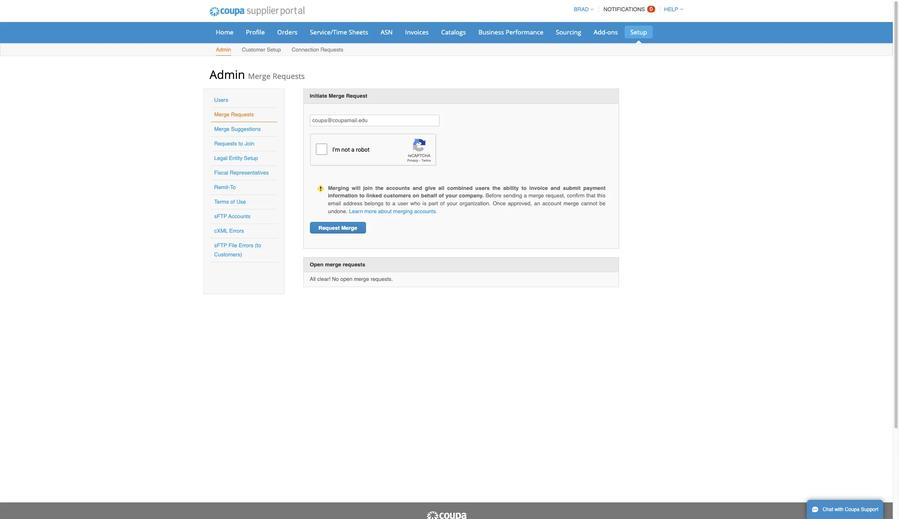 Task type: locate. For each thing, give the bounding box(es) containing it.
connection
[[292, 47, 319, 53]]

navigation containing notifications 0
[[570, 1, 683, 17]]

2 and from the left
[[551, 185, 560, 191]]

errors left (to
[[239, 242, 253, 248]]

merge
[[529, 193, 544, 199], [564, 200, 579, 206], [325, 261, 341, 268], [354, 276, 369, 282]]

0 horizontal spatial the
[[375, 185, 384, 191]]

sftp file errors (to customers)
[[214, 242, 261, 258]]

merge for initiate
[[329, 93, 345, 99]]

1 vertical spatial coupa supplier portal image
[[426, 511, 467, 519]]

sftp up customers) on the top of page
[[214, 242, 227, 248]]

merge requests
[[214, 111, 254, 118]]

1 vertical spatial request
[[319, 225, 340, 231]]

be
[[600, 200, 606, 206]]

sourcing link
[[551, 26, 587, 38]]

requests to join link
[[214, 140, 254, 147]]

approved,
[[508, 200, 532, 206]]

use
[[236, 199, 246, 205]]

1 and from the left
[[413, 185, 422, 191]]

0 vertical spatial a
[[524, 193, 527, 199]]

legal entity setup link
[[214, 155, 258, 161]]

sourcing
[[556, 28, 581, 36]]

customers
[[384, 193, 411, 199]]

chat with coupa support
[[823, 507, 879, 512]]

merge down learn on the left top
[[341, 225, 357, 231]]

a
[[524, 193, 527, 199], [393, 200, 396, 206]]

navigation
[[570, 1, 683, 17]]

the up before
[[493, 185, 501, 191]]

1 horizontal spatial and
[[551, 185, 560, 191]]

2 sftp from the top
[[214, 242, 227, 248]]

no
[[332, 276, 339, 282]]

1 horizontal spatial request
[[346, 93, 367, 99]]

company.
[[459, 193, 484, 199]]

merging
[[393, 208, 413, 214]]

merge down confirm
[[564, 200, 579, 206]]

coupa
[[845, 507, 860, 512]]

cxml errors
[[214, 228, 244, 234]]

on
[[413, 193, 419, 199]]

behalf
[[421, 193, 437, 199]]

asn link
[[375, 26, 398, 38]]

admin link
[[215, 45, 232, 56]]

customer setup
[[242, 47, 281, 53]]

request down undone.
[[319, 225, 340, 231]]

home link
[[210, 26, 239, 38]]

request
[[346, 93, 367, 99], [319, 225, 340, 231]]

the
[[375, 185, 384, 191], [493, 185, 501, 191]]

open
[[310, 261, 324, 268]]

of inside merging will join the accounts and give all combined users the ability to invoice and submit payment information to linked customers on behalf of your company.
[[439, 193, 444, 199]]

setup down join
[[244, 155, 258, 161]]

and up on
[[413, 185, 422, 191]]

requests up legal
[[214, 140, 237, 147]]

1 vertical spatial errors
[[239, 242, 253, 248]]

of right part
[[440, 200, 445, 206]]

(to
[[255, 242, 261, 248]]

and
[[413, 185, 422, 191], [551, 185, 560, 191]]

requests inside admin merge requests
[[273, 71, 305, 81]]

0 horizontal spatial coupa supplier portal image
[[203, 1, 310, 22]]

give
[[425, 185, 436, 191]]

2 the from the left
[[493, 185, 501, 191]]

requests.
[[371, 276, 393, 282]]

ons
[[607, 28, 618, 36]]

merge inside admin merge requests
[[248, 71, 271, 81]]

your inside merging will join the accounts and give all combined users the ability to invoice and submit payment information to linked customers on behalf of your company.
[[446, 193, 457, 199]]

setup down the notifications 0
[[630, 28, 647, 36]]

0 vertical spatial your
[[446, 193, 457, 199]]

sftp inside sftp file errors (to customers)
[[214, 242, 227, 248]]

setup right customer
[[267, 47, 281, 53]]

support
[[861, 507, 879, 512]]

0 horizontal spatial setup
[[244, 155, 258, 161]]

connection requests link
[[291, 45, 344, 56]]

all clear! no open merge requests.
[[310, 276, 393, 282]]

0 vertical spatial admin
[[216, 47, 231, 53]]

learn
[[349, 208, 363, 214]]

of down all
[[439, 193, 444, 199]]

initiate
[[310, 93, 327, 99]]

service/time sheets link
[[305, 26, 374, 38]]

1 sftp from the top
[[214, 213, 227, 219]]

all
[[438, 185, 444, 191]]

with
[[835, 507, 844, 512]]

remit-
[[214, 184, 230, 190]]

0 horizontal spatial request
[[319, 225, 340, 231]]

performance
[[506, 28, 544, 36]]

notifications 0
[[604, 6, 653, 12]]

sending
[[503, 193, 522, 199]]

asn
[[381, 28, 393, 36]]

your
[[446, 193, 457, 199], [447, 200, 458, 206]]

1 horizontal spatial the
[[493, 185, 501, 191]]

merge right initiate
[[329, 93, 345, 99]]

errors inside sftp file errors (to customers)
[[239, 242, 253, 248]]

accounts
[[228, 213, 250, 219]]

your inside before sending a merge request, confirm that this email address belongs to a user who is part of your organization. once approved, an account merge cannot be undone.
[[447, 200, 458, 206]]

learn more about merging accounts.
[[349, 208, 437, 214]]

sftp accounts link
[[214, 213, 250, 219]]

legal entity setup
[[214, 155, 258, 161]]

requests down service/time
[[321, 47, 343, 53]]

errors down accounts on the left top
[[229, 228, 244, 234]]

to inside before sending a merge request, confirm that this email address belongs to a user who is part of your organization. once approved, an account merge cannot be undone.
[[386, 200, 390, 206]]

admin down home link
[[216, 47, 231, 53]]

0 vertical spatial errors
[[229, 228, 244, 234]]

merge inside button
[[341, 225, 357, 231]]

is
[[423, 200, 427, 206]]

merge up no at left
[[325, 261, 341, 268]]

0 vertical spatial coupa supplier portal image
[[203, 1, 310, 22]]

clear!
[[317, 276, 331, 282]]

brad
[[574, 6, 589, 12]]

and up request,
[[551, 185, 560, 191]]

0 horizontal spatial and
[[413, 185, 422, 191]]

1 horizontal spatial setup
[[267, 47, 281, 53]]

2 vertical spatial setup
[[244, 155, 258, 161]]

the up 'linked'
[[375, 185, 384, 191]]

0 vertical spatial sftp
[[214, 213, 227, 219]]

customers)
[[214, 251, 242, 258]]

business performance link
[[473, 26, 549, 38]]

sftp up cxml
[[214, 213, 227, 219]]

fiscal representatives link
[[214, 170, 269, 176]]

coupa supplier portal image
[[203, 1, 310, 22], [426, 511, 467, 519]]

1 vertical spatial admin
[[210, 66, 245, 82]]

merge down the 'customer setup' link
[[248, 71, 271, 81]]

a up approved,
[[524, 193, 527, 199]]

1 vertical spatial sftp
[[214, 242, 227, 248]]

0 vertical spatial request
[[346, 93, 367, 99]]

suggestions
[[231, 126, 261, 132]]

errors
[[229, 228, 244, 234], [239, 242, 253, 248]]

profile
[[246, 28, 265, 36]]

to up about
[[386, 200, 390, 206]]

0 vertical spatial setup
[[630, 28, 647, 36]]

1 horizontal spatial a
[[524, 193, 527, 199]]

admin down admin link
[[210, 66, 245, 82]]

catalogs
[[441, 28, 466, 36]]

a up learn more about merging accounts.
[[393, 200, 396, 206]]

to
[[230, 184, 236, 190]]

requests down connection
[[273, 71, 305, 81]]

will
[[352, 185, 360, 191]]

fiscal
[[214, 170, 228, 176]]

user
[[398, 200, 408, 206]]

request merge button
[[310, 222, 366, 234]]

2 horizontal spatial setup
[[630, 28, 647, 36]]

help link
[[661, 6, 683, 12]]

customer setup link
[[242, 45, 281, 56]]

1 vertical spatial a
[[393, 200, 396, 206]]

notifications
[[604, 6, 645, 12]]

legal
[[214, 155, 227, 161]]

coupa@coupamail.edu text field
[[310, 115, 439, 126]]

of left the use
[[230, 199, 235, 205]]

merge up an on the right top
[[529, 193, 544, 199]]

1 vertical spatial your
[[447, 200, 458, 206]]

merge suggestions link
[[214, 126, 261, 132]]

to right ability
[[522, 185, 527, 191]]

chat
[[823, 507, 833, 512]]

request up "coupa@coupamail.edu" text field
[[346, 93, 367, 99]]

accounts
[[386, 185, 410, 191]]



Task type: vqa. For each thing, say whether or not it's contained in the screenshot.
LEARN
yes



Task type: describe. For each thing, give the bounding box(es) containing it.
requests up suggestions
[[231, 111, 254, 118]]

ability
[[503, 185, 519, 191]]

1 horizontal spatial coupa supplier portal image
[[426, 511, 467, 519]]

0 horizontal spatial a
[[393, 200, 396, 206]]

open
[[340, 276, 352, 282]]

remit-to
[[214, 184, 236, 190]]

information
[[328, 193, 358, 199]]

invoices
[[405, 28, 429, 36]]

initiate merge request
[[310, 93, 367, 99]]

submit
[[563, 185, 581, 191]]

merge down merge requests
[[214, 126, 230, 132]]

sftp for sftp accounts
[[214, 213, 227, 219]]

request,
[[546, 193, 565, 199]]

merge for admin
[[248, 71, 271, 81]]

orders link
[[272, 26, 303, 38]]

users
[[475, 185, 490, 191]]

representatives
[[230, 170, 269, 176]]

sftp accounts
[[214, 213, 250, 219]]

email
[[328, 200, 341, 206]]

payment
[[583, 185, 606, 191]]

confirm
[[567, 193, 585, 199]]

home
[[216, 28, 234, 36]]

merging will join the accounts and give all combined users the ability to invoice and submit payment information to linked customers on behalf of your company.
[[328, 185, 606, 199]]

account
[[543, 200, 561, 206]]

fiscal representatives
[[214, 170, 269, 176]]

merge for request
[[341, 225, 357, 231]]

catalogs link
[[436, 26, 471, 38]]

terms of use
[[214, 199, 246, 205]]

to down join
[[360, 193, 365, 199]]

help
[[664, 6, 678, 12]]

file
[[229, 242, 237, 248]]

an
[[534, 200, 540, 206]]

service/time sheets
[[310, 28, 368, 36]]

join
[[245, 140, 254, 147]]

1 vertical spatial setup
[[267, 47, 281, 53]]

about
[[378, 208, 392, 214]]

terms of use link
[[214, 199, 246, 205]]

before
[[486, 193, 502, 199]]

cannot
[[581, 200, 597, 206]]

sftp for sftp file errors (to customers)
[[214, 242, 227, 248]]

request inside button
[[319, 225, 340, 231]]

that
[[586, 193, 595, 199]]

to left join
[[239, 140, 243, 147]]

join
[[363, 185, 373, 191]]

profile link
[[241, 26, 270, 38]]

who
[[410, 200, 420, 206]]

business performance
[[478, 28, 544, 36]]

sheets
[[349, 28, 368, 36]]

0
[[650, 6, 653, 12]]

connection requests
[[292, 47, 343, 53]]

terms
[[214, 199, 229, 205]]

users link
[[214, 97, 228, 103]]

entity
[[229, 155, 242, 161]]

add-ons link
[[588, 26, 623, 38]]

customer
[[242, 47, 265, 53]]

invoices link
[[400, 26, 434, 38]]

1 the from the left
[[375, 185, 384, 191]]

admin for admin merge requests
[[210, 66, 245, 82]]

requests to join
[[214, 140, 254, 147]]

combined
[[447, 185, 473, 191]]

of inside before sending a merge request, confirm that this email address belongs to a user who is part of your organization. once approved, an account merge cannot be undone.
[[440, 200, 445, 206]]

merge suggestions
[[214, 126, 261, 132]]

invoice
[[529, 185, 548, 191]]

organization.
[[460, 200, 491, 206]]

remit-to link
[[214, 184, 236, 190]]

request merge
[[319, 225, 357, 231]]

admin for admin
[[216, 47, 231, 53]]

linked
[[366, 193, 382, 199]]

address
[[343, 200, 362, 206]]

add-ons
[[594, 28, 618, 36]]

merge down users
[[214, 111, 230, 118]]

requests
[[343, 261, 365, 268]]

accounts.
[[414, 208, 437, 214]]

merge right open at the left
[[354, 276, 369, 282]]

chat with coupa support button
[[807, 500, 884, 519]]

this
[[597, 193, 606, 199]]

admin merge requests
[[210, 66, 305, 82]]

more
[[364, 208, 377, 214]]

before sending a merge request, confirm that this email address belongs to a user who is part of your organization. once approved, an account merge cannot be undone.
[[328, 193, 606, 214]]

service/time
[[310, 28, 347, 36]]

open merge requests
[[310, 261, 365, 268]]

cxml errors link
[[214, 228, 244, 234]]



